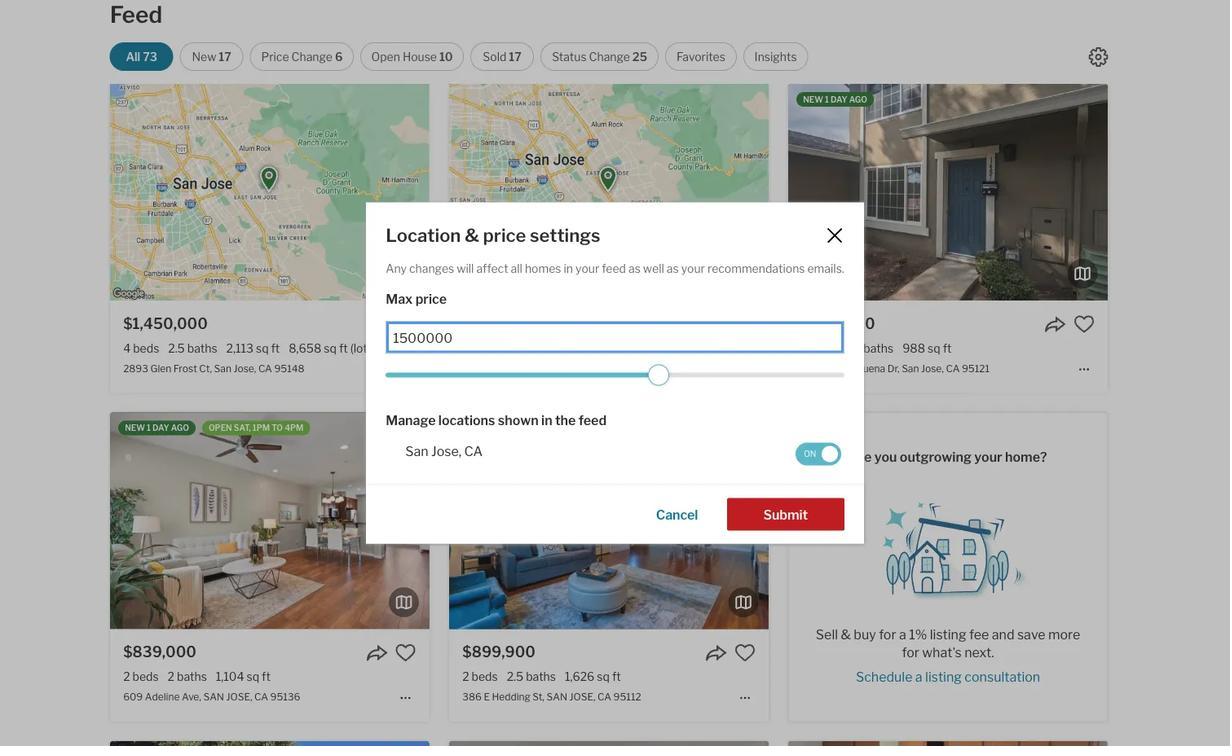 Task type: locate. For each thing, give the bounding box(es) containing it.
609 adeline ave, san jose, ca 95136
[[123, 692, 301, 704]]

1 horizontal spatial in
[[564, 262, 573, 276]]

sq
[[256, 342, 269, 356], [324, 342, 337, 356], [587, 342, 600, 356], [656, 342, 668, 356], [928, 342, 941, 356], [247, 671, 259, 685], [597, 671, 610, 685]]

change
[[292, 50, 333, 64], [589, 50, 630, 64]]

new for $899,900
[[464, 424, 484, 433]]

0 horizontal spatial day
[[152, 424, 169, 433]]

san for $650,000
[[902, 363, 919, 375]]

beds right 4
[[133, 342, 159, 356]]

favorites
[[677, 50, 726, 64]]

any
[[386, 262, 407, 276]]

0 horizontal spatial 17
[[219, 50, 231, 64]]

0 horizontal spatial favorite button checkbox
[[395, 643, 416, 664]]

1 horizontal spatial 17
[[509, 50, 522, 64]]

to
[[272, 424, 283, 433]]

3 beds
[[462, 342, 498, 356]]

0 horizontal spatial new 1 day ago
[[125, 424, 189, 433]]

price
[[483, 224, 526, 246], [416, 291, 447, 307]]

sold
[[483, 50, 507, 64]]

2.5 up hedding
[[507, 671, 524, 685]]

2 change from the left
[[589, 50, 630, 64]]

beds right "3"
[[472, 342, 498, 356]]

open house 10
[[371, 50, 453, 64]]

sq right the 1,626
[[597, 671, 610, 685]]

new 1 day ago down glen
[[125, 424, 189, 433]]

day
[[831, 95, 848, 104], [152, 424, 169, 433]]

1 horizontal spatial 95121
[[962, 363, 990, 375]]

1 horizontal spatial a
[[916, 669, 923, 685]]

san right "ave,"
[[203, 692, 224, 704]]

ft for $1,450,000
[[271, 342, 280, 356]]

beds for $925,000
[[472, 342, 498, 356]]

a
[[899, 627, 907, 643], [916, 669, 923, 685]]

favorite button checkbox for $839,000
[[395, 643, 416, 664]]

2.5 baths up st,
[[507, 671, 556, 685]]

2 horizontal spatial ago
[[849, 95, 868, 104]]

are
[[849, 450, 872, 465]]

2
[[507, 342, 514, 356], [802, 342, 809, 356], [486, 424, 491, 433], [123, 671, 130, 685], [168, 671, 175, 685], [462, 671, 469, 685]]

6,098 sq ft (lot)
[[620, 342, 702, 356]]

beds for $1,450,000
[[133, 342, 159, 356]]

ft for $899,900
[[612, 671, 621, 685]]

& inside sell & buy for a 1% listing fee and save more for what's next.
[[841, 627, 851, 643]]

1 (lot) from the left
[[350, 342, 371, 356]]

17 for sold 17
[[509, 50, 522, 64]]

All radio
[[110, 42, 173, 71]]

favorite button checkbox for $1,450,000
[[395, 314, 416, 335]]

you
[[875, 450, 897, 465]]

1 horizontal spatial 2 beds
[[462, 671, 498, 685]]

price down changes
[[416, 291, 447, 307]]

all 73
[[126, 50, 157, 64]]

95112
[[614, 692, 642, 704]]

1 dr, from the left
[[535, 363, 547, 375]]

1 17 from the left
[[219, 50, 231, 64]]

2.5 baths
[[168, 342, 217, 356], [507, 671, 556, 685]]

baths up "ave,"
[[177, 671, 207, 685]]

a left 1%
[[899, 627, 907, 643]]

1 for $650,000
[[825, 95, 829, 104]]

for
[[879, 627, 897, 643], [902, 645, 920, 661]]

1 horizontal spatial new
[[464, 424, 484, 433]]

in left the
[[541, 413, 553, 429]]

0 horizontal spatial jose,
[[234, 363, 256, 375]]

favorite button checkbox for $899,900
[[734, 643, 756, 664]]

baths up buena on the right
[[864, 342, 894, 356]]

17 inside the new option
[[219, 50, 231, 64]]

sat,
[[234, 424, 251, 433]]

0 horizontal spatial 95121
[[616, 363, 644, 375]]

new down the insights radio
[[803, 95, 824, 104]]

new down 2893
[[125, 424, 145, 433]]

0 horizontal spatial dr,
[[535, 363, 547, 375]]

1 horizontal spatial &
[[841, 627, 851, 643]]

0 vertical spatial 1
[[825, 95, 829, 104]]

1 vertical spatial 2.5 baths
[[507, 671, 556, 685]]

san for $1,450,000
[[214, 363, 231, 375]]

2 17 from the left
[[509, 50, 522, 64]]

0 horizontal spatial price
[[416, 291, 447, 307]]

6,098
[[620, 342, 653, 356]]

2952
[[462, 363, 487, 375]]

& for location
[[465, 224, 479, 246]]

jose, down 1,220 sq ft
[[572, 363, 598, 375]]

in right homes
[[564, 262, 573, 276]]

1 horizontal spatial price
[[483, 224, 526, 246]]

photo of 144 s 3rd st #332, san jose, ca 95112 image
[[449, 742, 769, 747]]

& for sell
[[841, 627, 851, 643]]

Max price input text field
[[393, 330, 837, 346]]

for right buy
[[879, 627, 897, 643]]

2 favorite button checkbox from the left
[[734, 314, 756, 335]]

0 vertical spatial listing
[[930, 627, 967, 643]]

1,626 sq ft
[[565, 671, 621, 685]]

0 horizontal spatial 1
[[147, 424, 151, 433]]

0 horizontal spatial new
[[125, 424, 145, 433]]

listing down 'what's' on the right bottom of the page
[[926, 669, 962, 685]]

1 horizontal spatial favorite button checkbox
[[734, 643, 756, 664]]

as left well
[[629, 262, 641, 276]]

dr,
[[535, 363, 547, 375], [888, 363, 900, 375]]

10
[[439, 50, 453, 64]]

0 horizontal spatial change
[[292, 50, 333, 64]]

san
[[214, 363, 231, 375], [902, 363, 919, 375], [405, 444, 429, 460]]

1 vertical spatial day
[[152, 424, 169, 433]]

favorite button checkbox
[[395, 643, 416, 664], [734, 643, 756, 664]]

new 1 day ago for $650,000
[[803, 95, 868, 104]]

schedule
[[856, 669, 913, 685]]

1 favorite button checkbox from the left
[[395, 643, 416, 664]]

1 horizontal spatial 2.5 baths
[[507, 671, 556, 685]]

ft up 95136
[[262, 671, 271, 685]]

feed right the
[[579, 413, 607, 429]]

0 horizontal spatial as
[[629, 262, 641, 276]]

day for $839,000
[[152, 424, 169, 433]]

2 horizontal spatial san
[[902, 363, 919, 375]]

ft up 95148
[[271, 342, 280, 356]]

1 vertical spatial price
[[416, 291, 447, 307]]

sell
[[816, 627, 838, 643]]

price up all
[[483, 224, 526, 246]]

ca down 1,220 sq ft
[[600, 363, 614, 375]]

listing inside sell & buy for a 1% listing fee and save more for what's next.
[[930, 627, 967, 643]]

2 horizontal spatial favorite button checkbox
[[1074, 314, 1095, 335]]

jose, down 988 sq ft
[[921, 363, 944, 375]]

1 as from the left
[[629, 262, 641, 276]]

ago for $839,000
[[171, 424, 189, 433]]

2 (lot) from the left
[[682, 342, 702, 356]]

cancel button
[[636, 499, 714, 531]]

2 horizontal spatial 2 beds
[[802, 342, 837, 356]]

3 favorite button checkbox from the left
[[1074, 314, 1095, 335]]

baths up st,
[[526, 671, 556, 685]]

san down 988
[[902, 363, 919, 375]]

17 inside sold radio
[[509, 50, 522, 64]]

0 horizontal spatial 2 baths
[[168, 671, 207, 685]]

emails.
[[808, 262, 845, 276]]

0 vertical spatial day
[[831, 95, 848, 104]]

and
[[992, 627, 1015, 643]]

new left days at the bottom of page
[[464, 424, 484, 433]]

0 horizontal spatial (lot)
[[350, 342, 371, 356]]

1 horizontal spatial dr,
[[888, 363, 900, 375]]

beds up e
[[472, 671, 498, 685]]

0 vertical spatial &
[[465, 224, 479, 246]]

0 horizontal spatial 2.5 baths
[[168, 342, 217, 356]]

ca
[[258, 363, 272, 375], [600, 363, 614, 375], [946, 363, 960, 375], [464, 444, 483, 460], [254, 692, 268, 704], [598, 692, 612, 704]]

your
[[576, 262, 600, 276], [681, 262, 705, 276], [975, 450, 1003, 465]]

2 beds
[[802, 342, 837, 356], [123, 671, 159, 685], [462, 671, 498, 685]]

beds
[[133, 342, 159, 356], [472, 342, 498, 356], [811, 342, 837, 356], [133, 671, 159, 685], [472, 671, 498, 685]]

0 horizontal spatial 2 beds
[[123, 671, 159, 685]]

2 beds for $839,000
[[123, 671, 159, 685]]

2.5
[[168, 342, 185, 356], [507, 671, 524, 685]]

new 17
[[192, 50, 231, 64]]

favorite button checkbox for $650,000
[[1074, 314, 1095, 335]]

beds for $839,000
[[133, 671, 159, 685]]

more
[[1049, 627, 1081, 643]]

0 vertical spatial 2 baths
[[507, 342, 547, 356]]

0 horizontal spatial for
[[879, 627, 897, 643]]

jose, down locations
[[431, 444, 462, 460]]

for down 1%
[[902, 645, 920, 661]]

0 horizontal spatial ago
[[171, 424, 189, 433]]

2.5 up frost
[[168, 342, 185, 356]]

1 vertical spatial &
[[841, 627, 851, 643]]

baths for $839,000
[[177, 671, 207, 685]]

&
[[465, 224, 479, 246], [841, 627, 851, 643]]

baths up ct, on the left of page
[[187, 342, 217, 356]]

(lot)
[[350, 342, 371, 356], [682, 342, 702, 356]]

ago for $650,000
[[849, 95, 868, 104]]

favorite button image
[[1074, 314, 1095, 335]]

jose, for $839,000
[[226, 692, 252, 704]]

dr, right buena on the right
[[888, 363, 900, 375]]

1 horizontal spatial day
[[831, 95, 848, 104]]

1 change from the left
[[292, 50, 333, 64]]

sq right 1,220
[[587, 342, 600, 356]]

hedding
[[492, 692, 531, 704]]

2.5 baths for $899,900
[[507, 671, 556, 685]]

as
[[629, 262, 641, 276], [667, 262, 679, 276]]

change for 25
[[589, 50, 630, 64]]

2 baths up "ave,"
[[168, 671, 207, 685]]

2 horizontal spatial jose,
[[921, 363, 944, 375]]

ft up max price slider range field
[[603, 342, 611, 356]]

0 vertical spatial new 1 day ago
[[803, 95, 868, 104]]

& up the will
[[465, 224, 479, 246]]

8,658 sq ft (lot)
[[289, 342, 371, 356]]

beds for $899,900
[[472, 671, 498, 685]]

sq right 988
[[928, 342, 941, 356]]

1 horizontal spatial for
[[902, 645, 920, 661]]

option group
[[110, 42, 808, 71]]

$1,450,000
[[123, 315, 208, 333]]

1 horizontal spatial 2 baths
[[507, 342, 547, 356]]

beds up 1487
[[811, 342, 837, 356]]

(lot) right the 8,658
[[350, 342, 371, 356]]

san right ct, on the left of page
[[214, 363, 231, 375]]

ft up 95112
[[612, 671, 621, 685]]

0 horizontal spatial 2.5
[[168, 342, 185, 356]]

buena
[[856, 363, 886, 375]]

2 baths for $839,000
[[168, 671, 207, 685]]

0 horizontal spatial san
[[214, 363, 231, 375]]

sq for $1,450,000
[[256, 342, 269, 356]]

1
[[825, 95, 829, 104], [147, 424, 151, 433]]

feed left well
[[602, 262, 626, 276]]

a inside sell & buy for a 1% listing fee and save more for what's next.
[[899, 627, 907, 643]]

2 up stanhope
[[507, 342, 514, 356]]

your left home?
[[975, 450, 1003, 465]]

sell & buy for a 1% listing fee and save more for what's next.
[[816, 627, 1081, 661]]

(lot) for $1,450,000
[[350, 342, 371, 356]]

favorite button image for $1,450,000
[[395, 314, 416, 335]]

386
[[462, 692, 482, 704]]

tierra
[[827, 363, 854, 375]]

ft for $839,000
[[262, 671, 271, 685]]

new for $650,000
[[803, 95, 824, 104]]

new 1 day ago down the insights radio
[[803, 95, 868, 104]]

17 right the new
[[219, 50, 231, 64]]

1 horizontal spatial 1
[[825, 95, 829, 104]]

0 horizontal spatial &
[[465, 224, 479, 246]]

988 sq ft
[[903, 342, 952, 356]]

sq for $650,000
[[928, 342, 941, 356]]

1 horizontal spatial 2.5
[[507, 671, 524, 685]]

1 vertical spatial for
[[902, 645, 920, 661]]

& right sell
[[841, 627, 851, 643]]

san for $925,000
[[549, 363, 570, 375]]

house
[[403, 50, 437, 64]]

2 beds up 609
[[123, 671, 159, 685]]

change left "6"
[[292, 50, 333, 64]]

1 horizontal spatial favorite button checkbox
[[734, 314, 756, 335]]

baths up stanhope
[[517, 342, 547, 356]]

2 beds up 1487
[[802, 342, 837, 356]]

favorite button image
[[395, 314, 416, 335], [734, 314, 756, 335], [395, 643, 416, 664], [734, 643, 756, 664]]

favorite button checkbox
[[395, 314, 416, 335], [734, 314, 756, 335], [1074, 314, 1095, 335]]

ca down 2,113 sq ft on the top
[[258, 363, 272, 375]]

1 favorite button checkbox from the left
[[395, 314, 416, 335]]

25
[[633, 50, 647, 64]]

your down settings
[[576, 262, 600, 276]]

2 baths up stanhope
[[507, 342, 547, 356]]

sq right 1,104
[[247, 671, 259, 685]]

1.5 baths
[[846, 342, 894, 356]]

ca down 988 sq ft
[[946, 363, 960, 375]]

17 for new 17
[[219, 50, 231, 64]]

new for $839,000
[[125, 424, 145, 433]]

days
[[493, 424, 515, 433]]

0 vertical spatial a
[[899, 627, 907, 643]]

e
[[484, 692, 490, 704]]

frost
[[174, 363, 197, 375]]

8,658
[[289, 342, 322, 356]]

price
[[261, 50, 289, 64]]

1 horizontal spatial (lot)
[[682, 342, 702, 356]]

new 1 day ago
[[803, 95, 868, 104], [125, 424, 189, 433]]

1 vertical spatial 2.5
[[507, 671, 524, 685]]

Open House radio
[[361, 42, 464, 71]]

17 right the sold
[[509, 50, 522, 64]]

1,626
[[565, 671, 595, 685]]

san for $839,000
[[203, 692, 224, 704]]

dr, right stanhope
[[535, 363, 547, 375]]

Price Change radio
[[250, 42, 354, 71]]

2 beds up e
[[462, 671, 498, 685]]

photo of 5466 colony field dr, san jose, ca 95123 image
[[110, 742, 429, 747]]

photo of 609 adeline ave, san jose, ca 95136 image
[[110, 413, 429, 630]]

0 horizontal spatial in
[[541, 413, 553, 429]]

a down 'what's' on the right bottom of the page
[[916, 669, 923, 685]]

0 vertical spatial 2.5 baths
[[168, 342, 217, 356]]

consultation
[[965, 669, 1041, 685]]

jose, down 1,104 sq ft
[[226, 692, 252, 704]]

0 horizontal spatial a
[[899, 627, 907, 643]]

2 favorite button checkbox from the left
[[734, 643, 756, 664]]

0 vertical spatial for
[[879, 627, 897, 643]]

your right well
[[681, 262, 705, 276]]

1 horizontal spatial change
[[589, 50, 630, 64]]

settings
[[530, 224, 600, 246]]

1 vertical spatial new 1 day ago
[[125, 424, 189, 433]]

1 horizontal spatial ago
[[516, 424, 535, 433]]

jose, down 2,113
[[234, 363, 256, 375]]

2 horizontal spatial new
[[803, 95, 824, 104]]

0 horizontal spatial favorite button checkbox
[[395, 314, 416, 335]]

in
[[564, 262, 573, 276], [541, 413, 553, 429]]

listing up 'what's' on the right bottom of the page
[[930, 627, 967, 643]]

status change 25
[[552, 50, 647, 64]]

as right well
[[667, 262, 679, 276]]

jose, for $1,450,000
[[234, 363, 256, 375]]

1 horizontal spatial as
[[667, 262, 679, 276]]

sq right 2,113
[[256, 342, 269, 356]]

feed
[[110, 1, 163, 29]]

ave,
[[182, 692, 201, 704]]

san down 1,220
[[549, 363, 570, 375]]

san down manage
[[405, 444, 429, 460]]

1 horizontal spatial new 1 day ago
[[803, 95, 868, 104]]

ca down locations
[[464, 444, 483, 460]]

all
[[511, 262, 523, 276]]

1 vertical spatial 1
[[147, 424, 151, 433]]

1 vertical spatial 2 baths
[[168, 671, 207, 685]]

(lot) right 6,098
[[682, 342, 702, 356]]

buy
[[854, 627, 876, 643]]

0 vertical spatial 2.5
[[168, 342, 185, 356]]

New radio
[[180, 42, 244, 71]]

change left 25
[[589, 50, 630, 64]]

4
[[123, 342, 131, 356]]

an image of a house image
[[867, 491, 1030, 602]]

photo of 149 el bosque dr, san jose, ca 95134 image
[[789, 742, 1108, 747]]

jose,
[[572, 363, 598, 375], [226, 692, 252, 704], [570, 692, 596, 704]]

ft right 988
[[943, 342, 952, 356]]

2.5 baths up frost
[[168, 342, 217, 356]]

beds up 609
[[133, 671, 159, 685]]

2.5 baths for $1,450,000
[[168, 342, 217, 356]]

listing
[[930, 627, 967, 643], [926, 669, 962, 685]]

Sold radio
[[471, 42, 534, 71]]

2 up 386
[[462, 671, 469, 685]]

favorite button image for $839,000
[[395, 643, 416, 664]]



Task type: vqa. For each thing, say whether or not it's contained in the screenshot.
$899,900
yes



Task type: describe. For each thing, give the bounding box(es) containing it.
Favorites radio
[[666, 42, 737, 71]]

well
[[643, 262, 664, 276]]

1.5
[[846, 342, 861, 356]]

$899,900
[[462, 644, 536, 662]]

cancel
[[656, 507, 698, 523]]

2 as from the left
[[667, 262, 679, 276]]

2.5 for $899,900
[[507, 671, 524, 685]]

changes
[[409, 262, 454, 276]]

submit
[[764, 507, 808, 523]]

will
[[457, 262, 474, 276]]

jose, for $925,000
[[572, 363, 598, 375]]

1,220
[[556, 342, 585, 356]]

1 horizontal spatial san
[[405, 444, 429, 460]]

baths for $925,000
[[517, 342, 547, 356]]

glen
[[150, 363, 171, 375]]

2 horizontal spatial your
[[975, 450, 1003, 465]]

Max price slider range field
[[386, 365, 845, 386]]

homes
[[525, 262, 561, 276]]

option group containing all
[[110, 42, 808, 71]]

4pm
[[285, 424, 304, 433]]

open sat, 1pm to 4pm
[[209, 424, 304, 433]]

ft for $650,000
[[943, 342, 952, 356]]

2893 glen frost ct, san jose, ca 95148 image
[[110, 84, 429, 301]]

2952 stanhope dr, san jose, ca 95121 image
[[449, 84, 769, 301]]

price change 6
[[261, 50, 343, 64]]

2952 stanhope dr, san jose, ca 95121
[[462, 363, 644, 375]]

1 for $839,000
[[147, 424, 151, 433]]

change for 6
[[292, 50, 333, 64]]

fee
[[970, 627, 989, 643]]

Insights radio
[[743, 42, 808, 71]]

2 up 609
[[123, 671, 130, 685]]

next.
[[965, 645, 994, 661]]

shown
[[498, 413, 539, 429]]

submit button
[[727, 499, 845, 531]]

favorite button image for $925,000
[[734, 314, 756, 335]]

1 vertical spatial feed
[[579, 413, 607, 429]]

1 horizontal spatial jose,
[[431, 444, 462, 460]]

6
[[335, 50, 343, 64]]

recommendations
[[708, 262, 805, 276]]

(lot) for $925,000
[[682, 342, 702, 356]]

sq for $925,000
[[587, 342, 600, 356]]

sold 17
[[483, 50, 522, 64]]

are you outgrowing your home?
[[849, 450, 1047, 465]]

ft for $925,000
[[603, 342, 611, 356]]

2893
[[123, 363, 148, 375]]

new
[[192, 50, 216, 64]]

sq for $839,000
[[247, 671, 259, 685]]

1pm
[[253, 424, 270, 433]]

1%
[[909, 627, 927, 643]]

san jose, ca
[[405, 444, 483, 460]]

1 vertical spatial listing
[[926, 669, 962, 685]]

95148
[[274, 363, 305, 375]]

max
[[386, 291, 413, 307]]

1 horizontal spatial your
[[681, 262, 705, 276]]

home?
[[1005, 450, 1047, 465]]

any changes will affect all homes in your feed as well as your recommendations emails.
[[386, 262, 845, 276]]

0 horizontal spatial your
[[576, 262, 600, 276]]

1487 tierra buena dr, san jose, ca 95121
[[802, 363, 990, 375]]

insights
[[755, 50, 797, 64]]

open
[[209, 424, 232, 433]]

ago for $899,900
[[516, 424, 535, 433]]

1,104
[[216, 671, 244, 685]]

favorite button checkbox for $925,000
[[734, 314, 756, 335]]

2 up the adeline
[[168, 671, 175, 685]]

jose, for $650,000
[[921, 363, 944, 375]]

status
[[552, 50, 587, 64]]

$925,000
[[462, 315, 535, 333]]

st,
[[533, 692, 545, 704]]

2 up 1487
[[802, 342, 809, 356]]

ft right the 8,658
[[339, 342, 348, 356]]

1 vertical spatial in
[[541, 413, 553, 429]]

4 beds
[[123, 342, 159, 356]]

73
[[143, 50, 157, 64]]

2 left days at the bottom of page
[[486, 424, 491, 433]]

adeline
[[145, 692, 180, 704]]

photo of 1487 tierra buena dr, san jose, ca 95121 image
[[789, 84, 1108, 301]]

beds for $650,000
[[811, 342, 837, 356]]

favorite button image for $899,900
[[734, 643, 756, 664]]

san right st,
[[547, 692, 568, 704]]

locations
[[439, 413, 495, 429]]

baths for $650,000
[[864, 342, 894, 356]]

2 beds for $650,000
[[802, 342, 837, 356]]

Status Change radio
[[541, 42, 659, 71]]

the
[[555, 413, 576, 429]]

2,113 sq ft
[[226, 342, 280, 356]]

95136
[[270, 692, 301, 704]]

1 95121 from the left
[[616, 363, 644, 375]]

sq right 6,098
[[656, 342, 668, 356]]

2 dr, from the left
[[888, 363, 900, 375]]

stanhope
[[489, 363, 533, 375]]

1 vertical spatial a
[[916, 669, 923, 685]]

$839,000
[[123, 644, 197, 662]]

0 vertical spatial feed
[[602, 262, 626, 276]]

3
[[462, 342, 470, 356]]

2.5 for $1,450,000
[[168, 342, 185, 356]]

988
[[903, 342, 926, 356]]

baths for $1,450,000
[[187, 342, 217, 356]]

2 beds for $899,900
[[462, 671, 498, 685]]

location
[[386, 224, 461, 246]]

baths for $899,900
[[526, 671, 556, 685]]

$650,000
[[802, 315, 876, 333]]

ft right 6,098
[[671, 342, 680, 356]]

0 vertical spatial price
[[483, 224, 526, 246]]

save
[[1018, 627, 1046, 643]]

new 2 days ago
[[464, 424, 535, 433]]

all
[[126, 50, 140, 64]]

max price
[[386, 291, 447, 307]]

ca left 95136
[[254, 692, 268, 704]]

2,113
[[226, 342, 254, 356]]

jose, down the 1,626
[[570, 692, 596, 704]]

photo of 386 e hedding st, san jose, ca 95112 image
[[449, 413, 769, 630]]

sq right the 8,658
[[324, 342, 337, 356]]

1487
[[802, 363, 825, 375]]

ca left 95112
[[598, 692, 612, 704]]

sq for $899,900
[[597, 671, 610, 685]]

manage
[[386, 413, 436, 429]]

manage locations shown in the feed
[[386, 413, 607, 429]]

0 vertical spatial in
[[564, 262, 573, 276]]

2 baths for $925,000
[[507, 342, 547, 356]]

open
[[371, 50, 400, 64]]

2893 glen frost ct, san jose, ca 95148
[[123, 363, 305, 375]]

day for $650,000
[[831, 95, 848, 104]]

schedule a listing consultation
[[856, 669, 1041, 685]]

2 95121 from the left
[[962, 363, 990, 375]]

new 1 day ago for $839,000
[[125, 424, 189, 433]]



